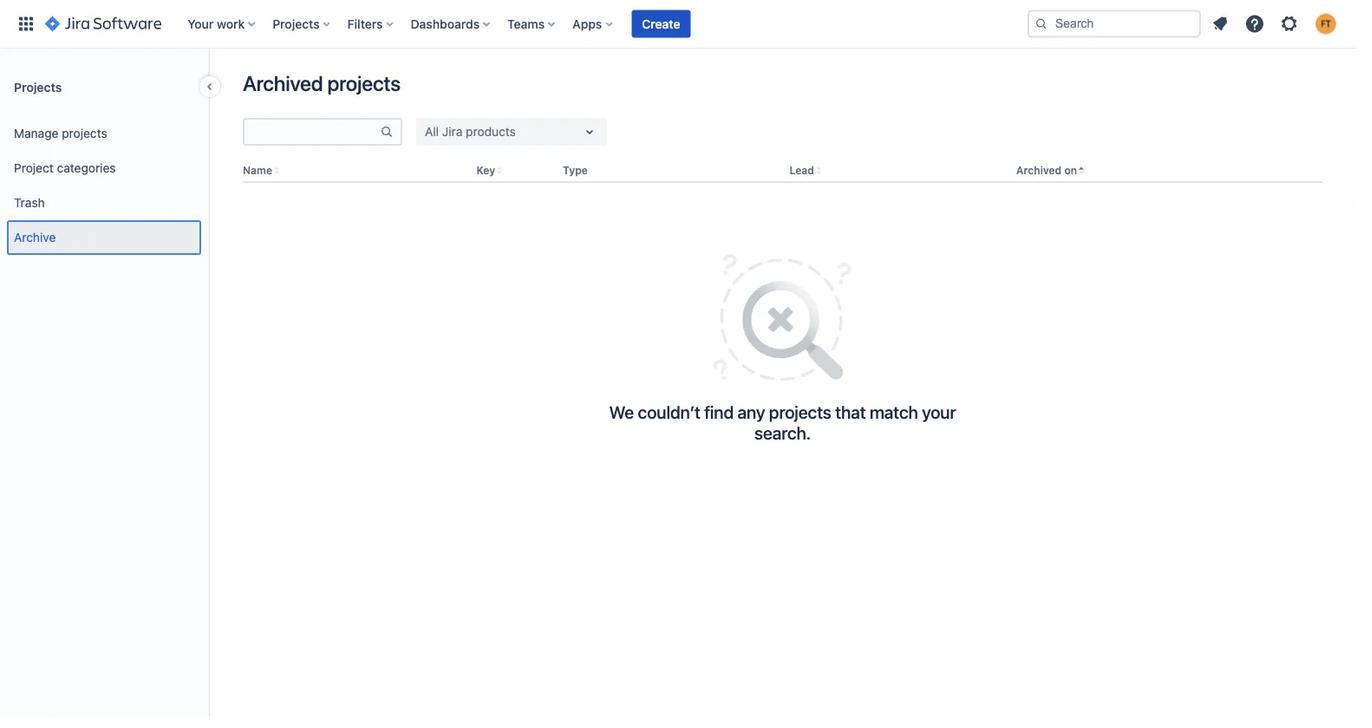 Task type: locate. For each thing, give the bounding box(es) containing it.
2 horizontal spatial projects
[[769, 402, 832, 422]]

project categories
[[14, 161, 116, 175]]

archive link
[[7, 220, 201, 255]]

0 vertical spatial projects
[[327, 71, 401, 95]]

help image
[[1245, 13, 1266, 34]]

0 horizontal spatial projects
[[62, 126, 107, 141]]

any
[[738, 402, 765, 422]]

projects
[[327, 71, 401, 95], [62, 126, 107, 141], [769, 402, 832, 422]]

archived projects
[[243, 71, 401, 95]]

projects inside popup button
[[273, 16, 320, 31]]

0 vertical spatial archived
[[243, 71, 323, 95]]

archive
[[14, 230, 56, 245]]

apps button
[[568, 10, 620, 38]]

0 horizontal spatial archived
[[243, 71, 323, 95]]

key
[[477, 164, 495, 177]]

on
[[1065, 164, 1078, 177]]

archived left on
[[1017, 164, 1062, 177]]

projects down filters
[[327, 71, 401, 95]]

products
[[466, 124, 516, 139]]

0 vertical spatial projects
[[273, 16, 320, 31]]

projects up categories on the left top
[[62, 126, 107, 141]]

name
[[243, 164, 272, 177]]

1 horizontal spatial archived
[[1017, 164, 1062, 177]]

notifications image
[[1210, 13, 1231, 34]]

archived for archived projects
[[243, 71, 323, 95]]

projects
[[273, 16, 320, 31], [14, 80, 62, 94]]

1 vertical spatial archived
[[1017, 164, 1062, 177]]

your profile and settings image
[[1316, 13, 1337, 34]]

banner
[[0, 0, 1358, 49]]

dashboards button
[[406, 10, 497, 38]]

group containing manage projects
[[7, 111, 201, 260]]

lead button
[[790, 164, 815, 177]]

name button
[[243, 164, 272, 177]]

projects inside we couldn't find any projects that match your search.
[[769, 402, 832, 422]]

projects for archived projects
[[327, 71, 401, 95]]

teams button
[[502, 10, 562, 38]]

project
[[14, 161, 54, 175]]

Search field
[[1028, 10, 1202, 38]]

manage projects link
[[7, 116, 201, 151]]

1 horizontal spatial projects
[[273, 16, 320, 31]]

1 horizontal spatial projects
[[327, 71, 401, 95]]

primary element
[[10, 0, 1028, 48]]

type
[[563, 164, 588, 177]]

1 vertical spatial projects
[[62, 126, 107, 141]]

None text field
[[245, 120, 380, 144]]

archived
[[243, 71, 323, 95], [1017, 164, 1062, 177]]

we couldn't find any projects that match your search.
[[609, 402, 956, 443]]

your
[[922, 402, 956, 422]]

jira software image
[[45, 13, 162, 34], [45, 13, 162, 34]]

search image
[[1035, 17, 1049, 31]]

all jira products
[[425, 124, 516, 139]]

projects up manage
[[14, 80, 62, 94]]

group
[[7, 111, 201, 260]]

projects up search.
[[769, 402, 832, 422]]

your work
[[188, 16, 245, 31]]

search.
[[755, 423, 811, 443]]

1 vertical spatial projects
[[14, 80, 62, 94]]

apps
[[573, 16, 602, 31]]

filters
[[348, 16, 383, 31]]

2 vertical spatial projects
[[769, 402, 832, 422]]

your work button
[[182, 10, 262, 38]]

projects up archived projects
[[273, 16, 320, 31]]

create button
[[632, 10, 691, 38]]

archived down "projects" popup button
[[243, 71, 323, 95]]



Task type: describe. For each thing, give the bounding box(es) containing it.
archived on
[[1017, 164, 1078, 177]]

manage projects
[[14, 126, 107, 141]]

create
[[642, 16, 681, 31]]

appswitcher icon image
[[16, 13, 36, 34]]

lead
[[790, 164, 815, 177]]

that
[[836, 402, 866, 422]]

archived on button
[[1017, 164, 1078, 177]]

jira
[[442, 124, 463, 139]]

match
[[870, 402, 918, 422]]

work
[[217, 16, 245, 31]]

filters button
[[342, 10, 400, 38]]

archived for archived on
[[1017, 164, 1062, 177]]

trash
[[14, 196, 45, 210]]

projects for manage projects
[[62, 126, 107, 141]]

manage
[[14, 126, 59, 141]]

your
[[188, 16, 214, 31]]

categories
[[57, 161, 116, 175]]

teams
[[508, 16, 545, 31]]

key button
[[477, 164, 495, 177]]

open image
[[580, 121, 600, 142]]

project categories link
[[7, 151, 201, 186]]

0 horizontal spatial projects
[[14, 80, 62, 94]]

dashboards
[[411, 16, 480, 31]]

all
[[425, 124, 439, 139]]

couldn't
[[638, 402, 701, 422]]

banner containing your work
[[0, 0, 1358, 49]]

we
[[609, 402, 634, 422]]

projects button
[[267, 10, 337, 38]]

trash link
[[7, 186, 201, 220]]

settings image
[[1280, 13, 1300, 34]]

find
[[705, 402, 734, 422]]



Task type: vqa. For each thing, say whether or not it's contained in the screenshot.
fields
no



